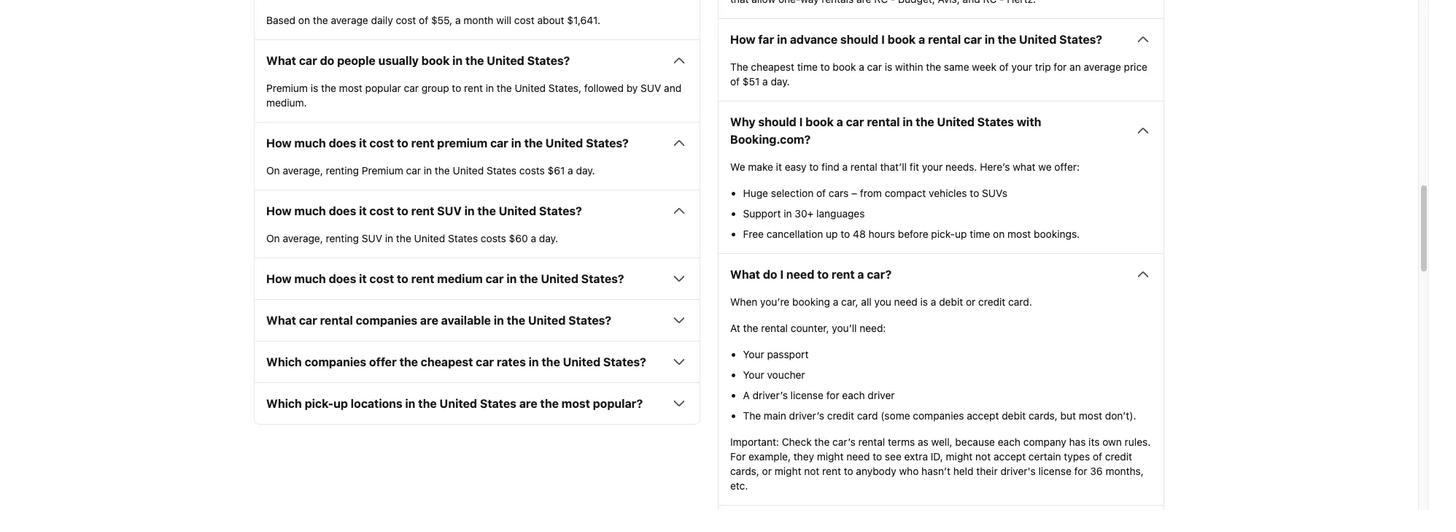 Task type: locate. For each thing, give the bounding box(es) containing it.
1 on from the top
[[266, 164, 280, 177]]

far
[[759, 33, 775, 46]]

should
[[841, 33, 879, 46], [759, 116, 797, 129]]

0 horizontal spatial pick-
[[305, 397, 334, 410]]

do left people
[[320, 54, 334, 67]]

0 vertical spatial credit
[[979, 296, 1006, 308]]

cost inside how much does it cost to rent suv in the united states? dropdown button
[[370, 205, 394, 218]]

a right "$60" in the left of the page
[[531, 232, 537, 245]]

1 vertical spatial which
[[266, 397, 302, 410]]

on right the based
[[298, 14, 310, 26]]

debit down what do i need to rent a car? 'dropdown button'
[[939, 296, 964, 308]]

1 vertical spatial what
[[731, 268, 761, 281]]

0 vertical spatial license
[[791, 389, 824, 402]]

your for your passport
[[743, 348, 765, 361]]

average right an
[[1084, 61, 1122, 73]]

most right but
[[1079, 410, 1103, 422]]

states
[[978, 116, 1014, 129], [487, 164, 517, 177], [448, 232, 478, 245], [480, 397, 517, 410]]

2 which from the top
[[266, 397, 302, 410]]

car inside why should i book a car rental in the united states with booking.com?
[[846, 116, 865, 129]]

1 vertical spatial driver's
[[789, 410, 825, 422]]

check
[[782, 436, 812, 448]]

1 vertical spatial credit
[[827, 410, 855, 422]]

2 vertical spatial is
[[921, 296, 928, 308]]

cost up "on average, renting suv in the united states costs $60 a day."
[[370, 205, 394, 218]]

1 vertical spatial are
[[520, 397, 538, 410]]

companies
[[356, 314, 418, 327], [305, 356, 366, 369], [913, 410, 965, 422]]

much inside how much does it cost to rent suv in the united states? dropdown button
[[295, 205, 326, 218]]

costs left "$60" in the left of the page
[[481, 232, 506, 245]]

1 vertical spatial on
[[266, 232, 280, 245]]

to inside premium is the most popular car group to rent in the united states, followed by suv and medium.
[[452, 82, 462, 94]]

the for the cheapest time to book a car is within the same week of your trip for an average price of $51 a day.
[[731, 61, 749, 73]]

car's
[[833, 436, 856, 448]]

0 vertical spatial suv
[[641, 82, 662, 94]]

much
[[295, 137, 326, 150], [295, 205, 326, 218], [295, 272, 326, 286]]

rent up "on average, renting suv in the united states costs $60 a day."
[[411, 205, 435, 218]]

your
[[743, 348, 765, 361], [743, 369, 765, 381]]

most left popular?
[[562, 397, 590, 410]]

renting for how much does it cost to rent premium car in the united states?
[[326, 164, 359, 177]]

rent inside premium is the most popular car group to rent in the united states, followed by suv and medium.
[[464, 82, 483, 94]]

it down "on average, renting suv in the united states costs $60 a day."
[[359, 272, 367, 286]]

2 horizontal spatial up
[[955, 228, 967, 240]]

1 vertical spatial costs
[[481, 232, 506, 245]]

should up the booking.com?
[[759, 116, 797, 129]]

1 vertical spatial time
[[970, 228, 991, 240]]

0 vertical spatial average,
[[283, 164, 323, 177]]

cost down "on average, renting suv in the united states costs $60 a day."
[[370, 272, 394, 286]]

0 vertical spatial on
[[298, 14, 310, 26]]

what for what car rental companies are available in the united states?
[[266, 314, 296, 327]]

cost for medium
[[370, 272, 394, 286]]

i up you're
[[780, 268, 784, 281]]

2 vertical spatial i
[[780, 268, 784, 281]]

i up the cheapest time to book a car is within the same week of your trip for an average price of $51 a day.
[[882, 33, 885, 46]]

in
[[777, 33, 788, 46], [985, 33, 995, 46], [453, 54, 463, 67], [486, 82, 494, 94], [903, 116, 913, 129], [511, 137, 522, 150], [424, 164, 432, 177], [465, 205, 475, 218], [784, 207, 792, 220], [385, 232, 394, 245], [507, 272, 517, 286], [494, 314, 504, 327], [529, 356, 539, 369], [405, 397, 416, 410]]

up
[[826, 228, 838, 240], [955, 228, 967, 240], [334, 397, 348, 410]]

car?
[[867, 268, 892, 281]]

in down the how much does it cost to rent suv in the united states?
[[385, 232, 394, 245]]

0 vertical spatial is
[[885, 61, 893, 73]]

how for how much does it cost to rent suv in the united states?
[[266, 205, 292, 218]]

on for how much does it cost to rent suv in the united states?
[[266, 232, 280, 245]]

0 horizontal spatial might
[[775, 465, 802, 478]]

day. inside the cheapest time to book a car is within the same week of your trip for an average price of $51 a day.
[[771, 75, 790, 88]]

1 vertical spatial suv
[[437, 205, 462, 218]]

which pick-up locations in the united states are the most popular? button
[[266, 395, 688, 413]]

1 vertical spatial on
[[993, 228, 1005, 240]]

suv inside dropdown button
[[437, 205, 462, 218]]

costs left $61
[[520, 164, 545, 177]]

the down a on the right of the page
[[743, 410, 761, 422]]

passport
[[767, 348, 809, 361]]

(some
[[881, 410, 911, 422]]

the main driver's credit card (some companies accept debit cards, but most don't).
[[743, 410, 1137, 422]]

does for how much does it cost to rent premium car in the united states?
[[329, 137, 356, 150]]

month
[[464, 14, 494, 26]]

rent up on average, renting premium car in the united states costs $61 a day.
[[411, 137, 435, 150]]

cost
[[396, 14, 416, 26], [514, 14, 535, 26], [370, 137, 394, 150], [370, 205, 394, 218], [370, 272, 394, 286]]

up inside dropdown button
[[334, 397, 348, 410]]

much inside how much does it cost to rent premium car in the united states? dropdown button
[[295, 137, 326, 150]]

36
[[1091, 465, 1103, 478]]

by
[[627, 82, 638, 94]]

from
[[860, 187, 882, 199]]

1 horizontal spatial time
[[970, 228, 991, 240]]

bookings.
[[1034, 228, 1080, 240]]

pick- inside dropdown button
[[305, 397, 334, 410]]

1 horizontal spatial on
[[993, 228, 1005, 240]]

united inside premium is the most popular car group to rent in the united states, followed by suv and medium.
[[515, 82, 546, 94]]

of inside the important: check the car's rental terms as well, because each company has its own rules. for example, they might need to see extra id, might not accept certain types of credit cards, or might not rent to anybody who hasn't held their driver's license for 36 months, etc.
[[1093, 451, 1103, 463]]

credit up months,
[[1106, 451, 1133, 463]]

popular?
[[593, 397, 643, 410]]

0 vertical spatial each
[[843, 389, 865, 402]]

cost for suv
[[370, 205, 394, 218]]

counter,
[[791, 322, 830, 334]]

for left an
[[1054, 61, 1067, 73]]

is left popular
[[311, 82, 318, 94]]

driver's
[[753, 389, 788, 402], [789, 410, 825, 422]]

how much does it cost to rent suv in the united states?
[[266, 205, 582, 218]]

the cheapest time to book a car is within the same week of your trip for an average price of $51 a day.
[[731, 61, 1148, 88]]

1 your from the top
[[743, 348, 765, 361]]

how far in advance should i book a rental car in the united states? button
[[731, 31, 1152, 48]]

should inside why should i book a car rental in the united states with booking.com?
[[759, 116, 797, 129]]

to left anybody
[[844, 465, 854, 478]]

0 vertical spatial what
[[266, 54, 296, 67]]

need down car's
[[847, 451, 870, 463]]

day. right $51
[[771, 75, 790, 88]]

cost right the daily on the left top of the page
[[396, 14, 416, 26]]

accept up because
[[967, 410, 999, 422]]

average left the daily on the left top of the page
[[331, 14, 368, 26]]

on
[[266, 164, 280, 177], [266, 232, 280, 245]]

on average, renting premium car in the united states costs $61 a day.
[[266, 164, 595, 177]]

average, for how much does it cost to rent premium car in the united states?
[[283, 164, 323, 177]]

a right find
[[843, 161, 848, 173]]

in inside why should i book a car rental in the united states with booking.com?
[[903, 116, 913, 129]]

0 vertical spatial driver's
[[753, 389, 788, 402]]

1 vertical spatial license
[[1039, 465, 1072, 478]]

your right fit in the top right of the page
[[922, 161, 943, 173]]

0 vertical spatial companies
[[356, 314, 418, 327]]

for down types
[[1075, 465, 1088, 478]]

in up week
[[985, 33, 995, 46]]

the inside the important: check the car's rental terms as well, because each company has its own rules. for example, they might need to see extra id, might not accept certain types of credit cards, or might not rent to anybody who hasn't held their driver's license for 36 months, etc.
[[815, 436, 830, 448]]

1 vertical spatial the
[[743, 410, 761, 422]]

0 vertical spatial need
[[787, 268, 815, 281]]

credit up car's
[[827, 410, 855, 422]]

suv down the how much does it cost to rent suv in the united states?
[[362, 232, 382, 245]]

book up within
[[888, 33, 916, 46]]

0 vertical spatial which
[[266, 356, 302, 369]]

1 horizontal spatial i
[[800, 116, 803, 129]]

time down advance
[[798, 61, 818, 73]]

to inside how much does it cost to rent suv in the united states? dropdown button
[[397, 205, 409, 218]]

is left within
[[885, 61, 893, 73]]

1 horizontal spatial pick-
[[932, 228, 955, 240]]

companies inside dropdown button
[[305, 356, 366, 369]]

to inside how much does it cost to rent medium car in the united states? dropdown button
[[397, 272, 409, 286]]

cheapest up $51
[[751, 61, 795, 73]]

much for how much does it cost to rent premium car in the united states?
[[295, 137, 326, 150]]

need up booking
[[787, 268, 815, 281]]

48
[[853, 228, 866, 240]]

0 vertical spatial on
[[266, 164, 280, 177]]

1 vertical spatial is
[[311, 82, 318, 94]]

0 vertical spatial day.
[[771, 75, 790, 88]]

based on the average daily cost of $55, a month will cost about $1,641.
[[266, 14, 601, 26]]

to up booking
[[818, 268, 829, 281]]

your inside the cheapest time to book a car is within the same week of your trip for an average price of $51 a day.
[[1012, 61, 1033, 73]]

driver's
[[1001, 465, 1036, 478]]

0 horizontal spatial your
[[922, 161, 943, 173]]

book down advance
[[833, 61, 856, 73]]

id,
[[931, 451, 944, 463]]

0 vertical spatial accept
[[967, 410, 999, 422]]

0 vertical spatial time
[[798, 61, 818, 73]]

what inside 'dropdown button'
[[731, 268, 761, 281]]

are left available
[[420, 314, 439, 327]]

to down advance
[[821, 61, 830, 73]]

0 horizontal spatial cheapest
[[421, 356, 473, 369]]

pick- right before
[[932, 228, 955, 240]]

most inside premium is the most popular car group to rent in the united states, followed by suv and medium.
[[339, 82, 363, 94]]

2 much from the top
[[295, 205, 326, 218]]

what
[[1013, 161, 1036, 173]]

i inside why should i book a car rental in the united states with booking.com?
[[800, 116, 803, 129]]

when
[[731, 296, 758, 308]]

1 renting from the top
[[326, 164, 359, 177]]

what for what car do people usually book in the united states?
[[266, 54, 296, 67]]

card.
[[1009, 296, 1033, 308]]

it inside dropdown button
[[359, 272, 367, 286]]

the inside why should i book a car rental in the united states with booking.com?
[[916, 116, 935, 129]]

states,
[[549, 82, 582, 94]]

when you're booking a car, all you need is a debit or credit card.
[[731, 296, 1033, 308]]

0 horizontal spatial debit
[[939, 296, 964, 308]]

for up car's
[[827, 389, 840, 402]]

which
[[266, 356, 302, 369], [266, 397, 302, 410]]

3 does from the top
[[329, 272, 356, 286]]

to up on average, renting premium car in the united states costs $61 a day.
[[397, 137, 409, 150]]

0 vertical spatial should
[[841, 33, 879, 46]]

in up premium is the most popular car group to rent in the united states, followed by suv and medium.
[[453, 54, 463, 67]]

what for what do i need to rent a car?
[[731, 268, 761, 281]]

what
[[266, 54, 296, 67], [731, 268, 761, 281], [266, 314, 296, 327]]

i for rent
[[780, 268, 784, 281]]

much inside how much does it cost to rent medium car in the united states? dropdown button
[[295, 272, 326, 286]]

rates
[[497, 356, 526, 369]]

might down car's
[[817, 451, 844, 463]]

2 your from the top
[[743, 369, 765, 381]]

cost inside how much does it cost to rent medium car in the united states? dropdown button
[[370, 272, 394, 286]]

2 vertical spatial credit
[[1106, 451, 1133, 463]]

0 vertical spatial renting
[[326, 164, 359, 177]]

within
[[896, 61, 924, 73]]

how much does it cost to rent medium car in the united states? button
[[266, 270, 688, 288]]

or down example,
[[762, 465, 772, 478]]

time
[[798, 61, 818, 73], [970, 228, 991, 240]]

states down rates
[[480, 397, 517, 410]]

we
[[731, 161, 746, 173]]

cost down popular
[[370, 137, 394, 150]]

cost inside how much does it cost to rent premium car in the united states? dropdown button
[[370, 137, 394, 150]]

states?
[[1060, 33, 1103, 46], [527, 54, 570, 67], [586, 137, 629, 150], [539, 205, 582, 218], [581, 272, 624, 286], [569, 314, 612, 327], [604, 356, 646, 369]]

it up "on average, renting suv in the united states costs $60 a day."
[[359, 205, 367, 218]]

0 vertical spatial do
[[320, 54, 334, 67]]

credit inside the important: check the car's rental terms as well, because each company has its own rules. for example, they might need to see extra id, might not accept certain types of credit cards, or might not rent to anybody who hasn't held their driver's license for 36 months, etc.
[[1106, 451, 1133, 463]]

0 horizontal spatial cards,
[[731, 465, 760, 478]]

why
[[731, 116, 756, 129]]

cards, left but
[[1029, 410, 1058, 422]]

0 horizontal spatial day.
[[539, 232, 558, 245]]

might
[[817, 451, 844, 463], [946, 451, 973, 463], [775, 465, 802, 478]]

your up your voucher
[[743, 348, 765, 361]]

companies up offer
[[356, 314, 418, 327]]

of left cars
[[817, 187, 826, 199]]

average, for how much does it cost to rent suv in the united states?
[[283, 232, 323, 245]]

group
[[422, 82, 449, 94]]

or down what do i need to rent a car? 'dropdown button'
[[966, 296, 976, 308]]

which inside dropdown button
[[266, 356, 302, 369]]

which inside dropdown button
[[266, 397, 302, 410]]

fit
[[910, 161, 920, 173]]

states inside dropdown button
[[480, 397, 517, 410]]

1 vertical spatial cards,
[[731, 465, 760, 478]]

2 horizontal spatial might
[[946, 451, 973, 463]]

anybody
[[856, 465, 897, 478]]

a right $51
[[763, 75, 768, 88]]

1 horizontal spatial up
[[826, 228, 838, 240]]

0 vertical spatial for
[[1054, 61, 1067, 73]]

for inside the important: check the car's rental terms as well, because each company has its own rules. for example, they might need to see extra id, might not accept certain types of credit cards, or might not rent to anybody who hasn't held their driver's license for 36 months, etc.
[[1075, 465, 1088, 478]]

1 vertical spatial accept
[[994, 451, 1026, 463]]

is inside the cheapest time to book a car is within the same week of your trip for an average price of $51 a day.
[[885, 61, 893, 73]]

0 horizontal spatial up
[[334, 397, 348, 410]]

2 horizontal spatial need
[[895, 296, 918, 308]]

because
[[956, 436, 996, 448]]

day. right $61
[[576, 164, 595, 177]]

a inside 'dropdown button'
[[858, 268, 865, 281]]

1 horizontal spatial do
[[763, 268, 778, 281]]

2 horizontal spatial i
[[882, 33, 885, 46]]

0 vertical spatial cheapest
[[751, 61, 795, 73]]

0 horizontal spatial costs
[[481, 232, 506, 245]]

a right $61
[[568, 164, 573, 177]]

for
[[731, 451, 746, 463]]

in right the premium
[[511, 137, 522, 150]]

cost right will
[[514, 14, 535, 26]]

to inside the cheapest time to book a car is within the same week of your trip for an average price of $51 a day.
[[821, 61, 830, 73]]

up down vehicles
[[955, 228, 967, 240]]

1 horizontal spatial is
[[885, 61, 893, 73]]

1 horizontal spatial day.
[[576, 164, 595, 177]]

a
[[455, 14, 461, 26], [919, 33, 926, 46], [859, 61, 865, 73], [763, 75, 768, 88], [837, 116, 844, 129], [843, 161, 848, 173], [568, 164, 573, 177], [531, 232, 537, 245], [858, 268, 865, 281], [833, 296, 839, 308], [931, 296, 937, 308]]

1 horizontal spatial debit
[[1002, 410, 1026, 422]]

1 horizontal spatial cards,
[[1029, 410, 1058, 422]]

does inside dropdown button
[[329, 272, 356, 286]]

1 does from the top
[[329, 137, 356, 150]]

which companies offer the cheapest car rates  in the united states? button
[[266, 353, 688, 371]]

0 horizontal spatial are
[[420, 314, 439, 327]]

to inside how much does it cost to rent premium car in the united states? dropdown button
[[397, 137, 409, 150]]

each
[[843, 389, 865, 402], [998, 436, 1021, 448]]

offer:
[[1055, 161, 1080, 173]]

it for how much does it cost to rent medium car in the united states?
[[359, 272, 367, 286]]

medium
[[437, 272, 483, 286]]

debit up company
[[1002, 410, 1026, 422]]

are down rates
[[520, 397, 538, 410]]

companies inside dropdown button
[[356, 314, 418, 327]]

credit
[[979, 296, 1006, 308], [827, 410, 855, 422], [1106, 451, 1133, 463]]

2 on from the top
[[266, 232, 280, 245]]

united inside why should i book a car rental in the united states with booking.com?
[[937, 116, 975, 129]]

a up within
[[919, 33, 926, 46]]

huge selection of cars – from compact vehicles to suvs
[[743, 187, 1008, 199]]

1 horizontal spatial should
[[841, 33, 879, 46]]

is down what do i need to rent a car? 'dropdown button'
[[921, 296, 928, 308]]

1 much from the top
[[295, 137, 326, 150]]

a up find
[[837, 116, 844, 129]]

1 average, from the top
[[283, 164, 323, 177]]

up left the locations
[[334, 397, 348, 410]]

0 horizontal spatial premium
[[266, 82, 308, 94]]

it for how much does it cost to rent premium car in the united states?
[[359, 137, 367, 150]]

followed
[[584, 82, 624, 94]]

2 vertical spatial need
[[847, 451, 870, 463]]

$60
[[509, 232, 528, 245]]

2 does from the top
[[329, 205, 356, 218]]

book
[[888, 33, 916, 46], [422, 54, 450, 67], [833, 61, 856, 73], [806, 116, 834, 129]]

1 horizontal spatial need
[[847, 451, 870, 463]]

1 vertical spatial each
[[998, 436, 1021, 448]]

1 vertical spatial for
[[827, 389, 840, 402]]

0 horizontal spatial average
[[331, 14, 368, 26]]

what inside dropdown button
[[266, 314, 296, 327]]

3 much from the top
[[295, 272, 326, 286]]

2 horizontal spatial for
[[1075, 465, 1088, 478]]

1 vertical spatial renting
[[326, 232, 359, 245]]

might down they
[[775, 465, 802, 478]]

suv
[[641, 82, 662, 94], [437, 205, 462, 218], [362, 232, 382, 245]]

0 vertical spatial your
[[743, 348, 765, 361]]

0 horizontal spatial need
[[787, 268, 815, 281]]

each up the card at the right
[[843, 389, 865, 402]]

1 vertical spatial or
[[762, 465, 772, 478]]

rental
[[928, 33, 961, 46], [867, 116, 900, 129], [851, 161, 878, 173], [320, 314, 353, 327], [761, 322, 788, 334], [859, 436, 885, 448]]

what inside dropdown button
[[266, 54, 296, 67]]

0 horizontal spatial do
[[320, 54, 334, 67]]

is inside premium is the most popular car group to rent in the united states, followed by suv and medium.
[[311, 82, 318, 94]]

0 vertical spatial much
[[295, 137, 326, 150]]

of up 36
[[1093, 451, 1103, 463]]

time inside the cheapest time to book a car is within the same week of your trip for an average price of $51 a day.
[[798, 61, 818, 73]]

1 vertical spatial do
[[763, 268, 778, 281]]

in inside premium is the most popular car group to rent in the united states, followed by suv and medium.
[[486, 82, 494, 94]]

companies left offer
[[305, 356, 366, 369]]

should right advance
[[841, 33, 879, 46]]

1 vertical spatial i
[[800, 116, 803, 129]]

to down "on average, renting suv in the united states costs $60 a day."
[[397, 272, 409, 286]]

2 vertical spatial much
[[295, 272, 326, 286]]

how for how much does it cost to rent medium car in the united states?
[[266, 272, 292, 286]]

rent down car's
[[823, 465, 841, 478]]

i inside 'dropdown button'
[[780, 268, 784, 281]]

to
[[821, 61, 830, 73], [452, 82, 462, 94], [397, 137, 409, 150], [810, 161, 819, 173], [970, 187, 980, 199], [397, 205, 409, 218], [841, 228, 850, 240], [818, 268, 829, 281], [397, 272, 409, 286], [873, 451, 882, 463], [844, 465, 854, 478]]

time down suvs
[[970, 228, 991, 240]]

states left with
[[978, 116, 1014, 129]]

0 horizontal spatial i
[[780, 268, 784, 281]]

2 renting from the top
[[326, 232, 359, 245]]

a driver's license for each driver
[[743, 389, 895, 402]]

day. right "$60" in the left of the page
[[539, 232, 558, 245]]

it for how much does it cost to rent suv in the united states?
[[359, 205, 367, 218]]

it down popular
[[359, 137, 367, 150]]

i for car
[[800, 116, 803, 129]]

0 vertical spatial costs
[[520, 164, 545, 177]]

suv down on average, renting premium car in the united states costs $61 a day.
[[437, 205, 462, 218]]

1 horizontal spatial suv
[[437, 205, 462, 218]]

medium.
[[266, 97, 307, 109]]

pick-
[[932, 228, 955, 240], [305, 397, 334, 410]]

rules.
[[1125, 436, 1151, 448]]

1 vertical spatial does
[[329, 205, 356, 218]]

in down what car do people usually book in the united states? dropdown button
[[486, 82, 494, 94]]

need
[[787, 268, 815, 281], [895, 296, 918, 308], [847, 451, 870, 463]]

on down suvs
[[993, 228, 1005, 240]]

2 average, from the top
[[283, 232, 323, 245]]

day.
[[771, 75, 790, 88], [576, 164, 595, 177], [539, 232, 558, 245]]

cheapest inside the cheapest time to book a car is within the same week of your trip for an average price of $51 a day.
[[751, 61, 795, 73]]

in right the locations
[[405, 397, 416, 410]]

2 horizontal spatial suv
[[641, 82, 662, 94]]

on average, renting suv in the united states costs $60 a day.
[[266, 232, 558, 245]]

2 vertical spatial what
[[266, 314, 296, 327]]

2 vertical spatial for
[[1075, 465, 1088, 478]]

1 vertical spatial average
[[1084, 61, 1122, 73]]

united
[[1020, 33, 1057, 46], [487, 54, 525, 67], [515, 82, 546, 94], [937, 116, 975, 129], [546, 137, 583, 150], [453, 164, 484, 177], [499, 205, 537, 218], [414, 232, 445, 245], [541, 272, 579, 286], [528, 314, 566, 327], [563, 356, 601, 369], [440, 397, 477, 410]]

1 horizontal spatial your
[[1012, 61, 1033, 73]]

the inside the cheapest time to book a car is within the same week of your trip for an average price of $51 a day.
[[731, 61, 749, 73]]

car inside the cheapest time to book a car is within the same week of your trip for an average price of $51 a day.
[[868, 61, 882, 73]]

0 horizontal spatial time
[[798, 61, 818, 73]]

rent left medium
[[411, 272, 435, 286]]

hours
[[869, 228, 896, 240]]

up for free cancellation up to 48 hours before pick-up time on most bookings.
[[826, 228, 838, 240]]

1 which from the top
[[266, 356, 302, 369]]

1 horizontal spatial might
[[817, 451, 844, 463]]

$55,
[[431, 14, 453, 26]]

much for how much does it cost to rent suv in the united states?
[[295, 205, 326, 218]]

1 vertical spatial cheapest
[[421, 356, 473, 369]]

1 vertical spatial average,
[[283, 232, 323, 245]]

cancellation
[[767, 228, 824, 240]]



Task type: describe. For each thing, give the bounding box(es) containing it.
huge
[[743, 187, 769, 199]]

2 vertical spatial suv
[[362, 232, 382, 245]]

see
[[885, 451, 902, 463]]

1 vertical spatial your
[[922, 161, 943, 173]]

how much does it cost to rent premium car in the united states?
[[266, 137, 629, 150]]

the inside the cheapest time to book a car is within the same week of your trip for an average price of $51 a day.
[[926, 61, 942, 73]]

rent inside how much does it cost to rent medium car in the united states? dropdown button
[[411, 272, 435, 286]]

i inside dropdown button
[[882, 33, 885, 46]]

own
[[1103, 436, 1122, 448]]

book inside why should i book a car rental in the united states with booking.com?
[[806, 116, 834, 129]]

here's
[[980, 161, 1010, 173]]

hasn't
[[922, 465, 951, 478]]

important: check the car's rental terms as well, because each company has its own rules. for example, they might need to see extra id, might not accept certain types of credit cards, or might not rent to anybody who hasn't held their driver's license for 36 months, etc.
[[731, 436, 1151, 492]]

$61
[[548, 164, 565, 177]]

free
[[743, 228, 764, 240]]

0 horizontal spatial not
[[804, 465, 820, 478]]

make
[[748, 161, 774, 173]]

rent inside how much does it cost to rent suv in the united states? dropdown button
[[411, 205, 435, 218]]

0 vertical spatial average
[[331, 14, 368, 26]]

of right week
[[1000, 61, 1009, 73]]

–
[[852, 187, 858, 199]]

that'll
[[881, 161, 907, 173]]

need inside the important: check the car's rental terms as well, because each company has its own rules. for example, they might need to see extra id, might not accept certain types of credit cards, or might not rent to anybody who hasn't held their driver's license for 36 months, etc.
[[847, 451, 870, 463]]

the for the main driver's credit card (some companies accept debit cards, but most don't).
[[743, 410, 761, 422]]

a left car,
[[833, 296, 839, 308]]

states down how much does it cost to rent premium car in the united states? dropdown button
[[487, 164, 517, 177]]

support
[[743, 207, 781, 220]]

well,
[[932, 436, 953, 448]]

1 horizontal spatial costs
[[520, 164, 545, 177]]

0 horizontal spatial on
[[298, 14, 310, 26]]

driver
[[868, 389, 895, 402]]

cost for premium
[[370, 137, 394, 150]]

$51
[[743, 75, 760, 88]]

should inside 'how far in advance should i book a rental car in the united states?' dropdown button
[[841, 33, 879, 46]]

to left suvs
[[970, 187, 980, 199]]

held
[[954, 465, 974, 478]]

as
[[918, 436, 929, 448]]

need inside what do i need to rent a car? 'dropdown button'
[[787, 268, 815, 281]]

0 horizontal spatial credit
[[827, 410, 855, 422]]

most inside dropdown button
[[562, 397, 590, 410]]

license inside the important: check the car's rental terms as well, because each company has its own rules. for example, they might need to see extra id, might not accept certain types of credit cards, or might not rent to anybody who hasn't held their driver's license for 36 months, etc.
[[1039, 465, 1072, 478]]

do inside dropdown button
[[320, 54, 334, 67]]

don't).
[[1106, 410, 1137, 422]]

renting for how much does it cost to rent suv in the united states?
[[326, 232, 359, 245]]

0 vertical spatial debit
[[939, 296, 964, 308]]

in down the how much does it cost to rent premium car in the united states?
[[424, 164, 432, 177]]

before
[[898, 228, 929, 240]]

what do i need to rent a car? button
[[731, 266, 1152, 283]]

price
[[1124, 61, 1148, 73]]

etc.
[[731, 480, 748, 492]]

extra
[[905, 451, 928, 463]]

of left $55,
[[419, 14, 429, 26]]

1 horizontal spatial credit
[[979, 296, 1006, 308]]

1 vertical spatial day.
[[576, 164, 595, 177]]

which pick-up locations in the united states are the most popular?
[[266, 397, 643, 410]]

suvs
[[982, 187, 1008, 199]]

main
[[764, 410, 787, 422]]

most left bookings.
[[1008, 228, 1032, 240]]

in right available
[[494, 314, 504, 327]]

a inside dropdown button
[[919, 33, 926, 46]]

1 vertical spatial need
[[895, 296, 918, 308]]

for inside the cheapest time to book a car is within the same week of your trip for an average price of $51 a day.
[[1054, 61, 1067, 73]]

months,
[[1106, 465, 1144, 478]]

car inside premium is the most popular car group to rent in the united states, followed by suv and medium.
[[404, 82, 419, 94]]

of left $51
[[731, 75, 740, 88]]

certain
[[1029, 451, 1062, 463]]

states down how much does it cost to rent suv in the united states? dropdown button
[[448, 232, 478, 245]]

each inside the important: check the car's rental terms as well, because each company has its own rules. for example, they might need to see extra id, might not accept certain types of credit cards, or might not rent to anybody who hasn't held their driver's license for 36 months, etc.
[[998, 436, 1021, 448]]

in down "$60" in the left of the page
[[507, 272, 517, 286]]

0 horizontal spatial for
[[827, 389, 840, 402]]

how far in advance should i book a rental car in the united states?
[[731, 33, 1103, 46]]

1 horizontal spatial driver's
[[789, 410, 825, 422]]

how much does it cost to rent premium car in the united states? button
[[266, 134, 688, 152]]

popular
[[365, 82, 401, 94]]

booking
[[793, 296, 831, 308]]

suv inside premium is the most popular car group to rent in the united states, followed by suv and medium.
[[641, 82, 662, 94]]

in down on average, renting premium car in the united states costs $61 a day.
[[465, 205, 475, 218]]

you're
[[761, 296, 790, 308]]

selection
[[771, 187, 814, 199]]

book inside dropdown button
[[888, 33, 916, 46]]

to inside what do i need to rent a car? 'dropdown button'
[[818, 268, 829, 281]]

up for which pick-up locations in the united states are the most popular?
[[334, 397, 348, 410]]

are inside dropdown button
[[520, 397, 538, 410]]

accept inside the important: check the car's rental terms as well, because each company has its own rules. for example, they might need to see extra id, might not accept certain types of credit cards, or might not rent to anybody who hasn't held their driver's license for 36 months, etc.
[[994, 451, 1026, 463]]

1 horizontal spatial or
[[966, 296, 976, 308]]

1 vertical spatial premium
[[362, 164, 403, 177]]

has
[[1070, 436, 1086, 448]]

what car rental companies are available in the united states?
[[266, 314, 612, 327]]

premium inside premium is the most popular car group to rent in the united states, followed by suv and medium.
[[266, 82, 308, 94]]

rental inside the 'what car rental companies are available in the united states?' dropdown button
[[320, 314, 353, 327]]

how much does it cost to rent medium car in the united states?
[[266, 272, 624, 286]]

rent inside what do i need to rent a car? 'dropdown button'
[[832, 268, 855, 281]]

at the rental counter, you'll need:
[[731, 322, 886, 334]]

booking.com?
[[731, 133, 811, 146]]

book inside the cheapest time to book a car is within the same week of your trip for an average price of $51 a day.
[[833, 61, 856, 73]]

terms
[[888, 436, 915, 448]]

on for how much does it cost to rent premium car in the united states?
[[266, 164, 280, 177]]

your voucher
[[743, 369, 805, 381]]

usually
[[378, 54, 419, 67]]

types
[[1064, 451, 1091, 463]]

2 vertical spatial companies
[[913, 410, 965, 422]]

a left within
[[859, 61, 865, 73]]

do inside 'dropdown button'
[[763, 268, 778, 281]]

rental inside the important: check the car's rental terms as well, because each company has its own rules. for example, they might need to see extra id, might not accept certain types of credit cards, or might not rent to anybody who hasn't held their driver's license for 36 months, etc.
[[859, 436, 885, 448]]

voucher
[[767, 369, 805, 381]]

which for which companies offer the cheapest car rates  in the united states?
[[266, 356, 302, 369]]

card
[[857, 410, 878, 422]]

vehicles
[[929, 187, 968, 199]]

why should i book a car rental in the united states with booking.com? button
[[731, 113, 1152, 148]]

cards, inside the important: check the car's rental terms as well, because each company has its own rules. for example, they might need to see extra id, might not accept certain types of credit cards, or might not rent to anybody who hasn't held their driver's license for 36 months, etc.
[[731, 465, 760, 478]]

united inside dropdown button
[[440, 397, 477, 410]]

$1,641.
[[567, 14, 601, 26]]

an
[[1070, 61, 1081, 73]]

which for which pick-up locations in the united states are the most popular?
[[266, 397, 302, 410]]

compact
[[885, 187, 926, 199]]

in right rates
[[529, 356, 539, 369]]

based
[[266, 14, 296, 26]]

what car do people usually book in the united states? button
[[266, 52, 688, 70]]

it left easy at the top right of the page
[[776, 161, 782, 173]]

in inside dropdown button
[[405, 397, 416, 410]]

cheapest inside which companies offer the cheapest car rates  in the united states? dropdown button
[[421, 356, 473, 369]]

average inside the cheapest time to book a car is within the same week of your trip for an average price of $51 a day.
[[1084, 61, 1122, 73]]

a down what do i need to rent a car? 'dropdown button'
[[931, 296, 937, 308]]

rent inside the important: check the car's rental terms as well, because each company has its own rules. for example, they might need to see extra id, might not accept certain types of credit cards, or might not rent to anybody who hasn't held their driver's license for 36 months, etc.
[[823, 465, 841, 478]]

to left find
[[810, 161, 819, 173]]

book inside dropdown button
[[422, 54, 450, 67]]

2 vertical spatial day.
[[539, 232, 558, 245]]

how much does it cost to rent suv in the united states? button
[[266, 202, 688, 220]]

daily
[[371, 14, 393, 26]]

car,
[[842, 296, 859, 308]]

how for how far in advance should i book a rental car in the united states?
[[731, 33, 756, 46]]

same
[[944, 61, 970, 73]]

a inside why should i book a car rental in the united states with booking.com?
[[837, 116, 844, 129]]

a right $55,
[[455, 14, 461, 26]]

rent inside how much does it cost to rent premium car in the united states? dropdown button
[[411, 137, 435, 150]]

week
[[972, 61, 997, 73]]

does for how much does it cost to rent suv in the united states?
[[329, 205, 356, 218]]

in left 30+
[[784, 207, 792, 220]]

but
[[1061, 410, 1077, 422]]

to up anybody
[[873, 451, 882, 463]]

or inside the important: check the car's rental terms as well, because each company has its own rules. for example, they might need to see extra id, might not accept certain types of credit cards, or might not rent to anybody who hasn't held their driver's license for 36 months, etc.
[[762, 465, 772, 478]]

trip
[[1036, 61, 1051, 73]]

does for how much does it cost to rent medium car in the united states?
[[329, 272, 356, 286]]

states inside why should i book a car rental in the united states with booking.com?
[[978, 116, 1014, 129]]

about
[[538, 14, 565, 26]]

all
[[862, 296, 872, 308]]

rental inside why should i book a car rental in the united states with booking.com?
[[867, 116, 900, 129]]

0 horizontal spatial driver's
[[753, 389, 788, 402]]

0 vertical spatial not
[[976, 451, 991, 463]]

available
[[441, 314, 491, 327]]

advance
[[790, 33, 838, 46]]

premium is the most popular car group to rent in the united states, followed by suv and medium.
[[266, 82, 682, 109]]

you'll
[[832, 322, 857, 334]]

are inside dropdown button
[[420, 314, 439, 327]]

rental inside 'how far in advance should i book a rental car in the united states?' dropdown button
[[928, 33, 961, 46]]

you
[[875, 296, 892, 308]]

will
[[497, 14, 512, 26]]

how for how much does it cost to rent premium car in the united states?
[[266, 137, 292, 150]]

your passport
[[743, 348, 809, 361]]

much for how much does it cost to rent medium car in the united states?
[[295, 272, 326, 286]]

your for your voucher
[[743, 369, 765, 381]]

in right far
[[777, 33, 788, 46]]

free cancellation up to 48 hours before pick-up time on most bookings.
[[743, 228, 1080, 240]]

why should i book a car rental in the united states with booking.com?
[[731, 116, 1042, 146]]

to left 48
[[841, 228, 850, 240]]



Task type: vqa. For each thing, say whether or not it's contained in the screenshot.
RENTING
yes



